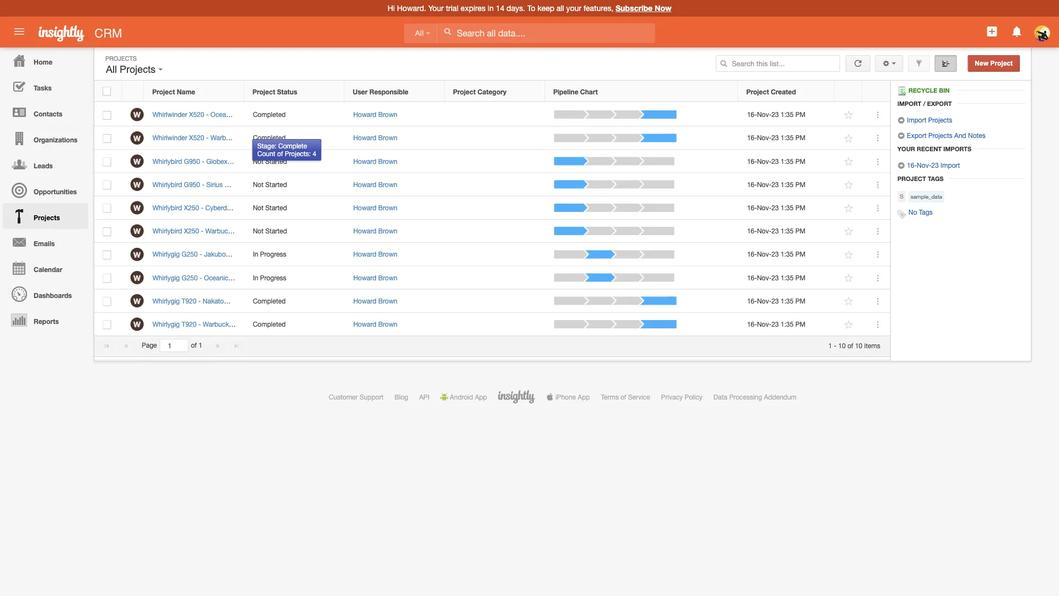 Task type: describe. For each thing, give the bounding box(es) containing it.
follow image for allen
[[844, 110, 855, 120]]

1:35 for sakda
[[781, 274, 794, 281]]

organizations
[[34, 136, 78, 144]]

16-nov-23 1:35 pm for samantha
[[748, 297, 806, 305]]

export projects and notes
[[906, 131, 986, 139]]

16-nov-23 1:35 pm cell for lane
[[739, 243, 836, 266]]

whirlygig t920 - warbucks industries - wayne miyazaki link
[[153, 320, 323, 328]]

wayne
[[269, 320, 289, 328]]

16-nov-23 1:35 pm for allen
[[748, 111, 806, 118]]

brown for mills
[[378, 134, 398, 142]]

brown for sakda
[[378, 274, 398, 281]]

android app
[[450, 393, 487, 401]]

import for import / export
[[898, 100, 922, 107]]

whirlygig g250 - oceanic airlines - mark sakda
[[153, 274, 294, 281]]

howard for martin
[[353, 181, 377, 188]]

airlines for in progress
[[230, 274, 252, 281]]

Search this list... text field
[[716, 55, 841, 72]]

3 brown from the top
[[378, 157, 398, 165]]

- down the whirlygig g250 - jakubowski llc - barbara lane
[[200, 274, 202, 281]]

nov- for smith
[[758, 227, 772, 235]]

all projects button
[[103, 61, 166, 78]]

g950 for sirius
[[184, 181, 200, 188]]

of right terms
[[621, 393, 627, 401]]

4 w row from the top
[[94, 173, 891, 196]]

nov- for lane
[[758, 250, 772, 258]]

sirius
[[206, 181, 223, 188]]

- left mark
[[254, 274, 256, 281]]

howard for nicole
[[353, 204, 377, 212]]

5 w row from the top
[[94, 196, 891, 220]]

16- for sakda
[[748, 274, 758, 281]]

- right llc
[[255, 250, 258, 258]]

items
[[865, 342, 881, 349]]

nov- for nicole
[[758, 204, 772, 212]]

howard brown for lane
[[353, 250, 398, 258]]

follow image for smith
[[844, 226, 855, 237]]

reports link
[[3, 307, 88, 333]]

days.
[[507, 4, 525, 13]]

new
[[975, 60, 989, 67]]

howard.
[[397, 4, 426, 13]]

howard for smith
[[353, 227, 377, 235]]

1 follow image from the top
[[844, 133, 855, 144]]

contacts link
[[3, 99, 88, 125]]

- left wayne
[[265, 320, 268, 328]]

gomez
[[310, 204, 331, 212]]

howard brown for samantha
[[353, 297, 398, 305]]

recycle
[[909, 87, 938, 94]]

- up stage: at the left of the page
[[273, 134, 275, 142]]

1 10 from the left
[[839, 342, 846, 349]]

3 16-nov-23 1:35 pm cell from the top
[[739, 150, 836, 173]]

all link
[[404, 23, 438, 43]]

import projects link
[[898, 116, 953, 124]]

subscribe
[[616, 4, 653, 13]]

show list view filters image
[[916, 60, 923, 67]]

23 for miyazaki
[[772, 320, 779, 328]]

2 follow image from the top
[[844, 156, 855, 167]]

6 w row from the top
[[94, 220, 891, 243]]

keep
[[538, 4, 555, 13]]

lane
[[285, 250, 299, 258]]

iphone app link
[[546, 393, 590, 401]]

1 - 10 of 10 items
[[829, 342, 881, 349]]

3 16-nov-23 1:35 pm from the top
[[748, 157, 806, 165]]

3 pm from the top
[[796, 157, 806, 165]]

w link for whirlygig t920 - warbucks industries - wayne miyazaki
[[130, 318, 144, 331]]

- left sirius
[[202, 181, 205, 188]]

dashboards link
[[3, 281, 88, 307]]

- left nicole
[[285, 204, 288, 212]]

g250 for oceanic
[[182, 274, 198, 281]]

howard brown link for allen
[[353, 111, 398, 118]]

howard for miyazaki
[[353, 320, 377, 328]]

corp. for trading
[[257, 297, 273, 305]]

blog
[[395, 393, 408, 401]]

notes
[[969, 131, 986, 139]]

projects inside navigation
[[34, 214, 60, 221]]

user
[[353, 88, 368, 95]]

projects for import projects
[[929, 116, 953, 124]]

not for carlos
[[253, 227, 264, 235]]

import for import projects
[[908, 116, 927, 124]]

- left tina
[[243, 181, 246, 188]]

leads link
[[3, 151, 88, 177]]

w for whirlybird x250 - warbucks industries - carlos smith
[[133, 227, 141, 236]]

follow image for sakda
[[844, 273, 855, 283]]

w link for whirlygig t920 - nakatomi trading corp. - samantha wright
[[130, 294, 144, 308]]

nicole
[[290, 204, 308, 212]]

howard for sakda
[[353, 274, 377, 281]]

cell for allen
[[445, 103, 546, 127]]

4
[[313, 150, 316, 158]]

user responsible
[[353, 88, 409, 95]]

- up the whirlygig g250 - jakubowski llc - barbara lane
[[201, 227, 204, 235]]

whirlybird x250 - cyberdyne systems corp. - nicole gomez
[[153, 204, 331, 212]]

- left carlos at the left of the page
[[268, 227, 270, 235]]

nov- for sakda
[[758, 274, 772, 281]]

- left nakatomi
[[198, 297, 201, 305]]

of right '1' field
[[191, 342, 197, 349]]

terms of service link
[[601, 393, 650, 401]]

whirlybird for whirlybird x250 - warbucks industries - carlos smith
[[153, 227, 182, 235]]

roger
[[277, 134, 295, 142]]

recycle bin link
[[898, 87, 956, 95]]

hi howard. your trial expires in 14 days. to keep all your features, subscribe now
[[388, 4, 672, 13]]

globex
[[206, 157, 228, 165]]

- left jakubowski
[[200, 250, 202, 258]]

emails link
[[3, 229, 88, 255]]

1:35 for miyazaki
[[781, 320, 794, 328]]

not started for carlos
[[253, 227, 287, 235]]

cell for mills
[[445, 127, 546, 150]]

not started for -
[[253, 204, 287, 212]]

brown for lane
[[378, 250, 398, 258]]

started for carlos
[[266, 227, 287, 235]]

9 w row from the top
[[94, 290, 891, 313]]

pm for allen
[[796, 111, 806, 118]]

14
[[496, 4, 505, 13]]

3 1:35 from the top
[[781, 157, 794, 165]]

23 for mills
[[772, 134, 779, 142]]

23 for lane
[[772, 250, 779, 258]]

row group containing w
[[94, 103, 891, 336]]

whirlygig t920 - nakatomi trading corp. - samantha wright link
[[153, 297, 336, 305]]

1:35 for samantha
[[781, 297, 794, 305]]

to
[[528, 4, 536, 13]]

0 vertical spatial corp.
[[225, 181, 241, 188]]

- left globex
[[202, 157, 205, 165]]

terms
[[601, 393, 619, 401]]

pipeline
[[554, 88, 579, 95]]

sample_data link
[[909, 191, 945, 203]]

whirlwinder for whirlwinder x520 - warbucks industries - roger mills
[[153, 134, 187, 142]]

whirlwinder x520 - warbucks industries - roger mills link
[[153, 134, 316, 142]]

follow image for samantha
[[844, 296, 855, 307]]

nov- for samantha
[[758, 297, 772, 305]]

new project link
[[968, 55, 1021, 72]]

circle arrow right image for 16-nov-23 import
[[898, 162, 906, 169]]

23 for sakda
[[772, 274, 779, 281]]

addendum
[[764, 393, 797, 401]]

all for all projects
[[106, 64, 117, 75]]

brown for nicole
[[378, 204, 398, 212]]

w link for whirlybird g950 - sirius corp. - tina martin
[[130, 178, 144, 191]]

whirlybird for whirlybird g950 - globex - albert lee
[[153, 157, 182, 165]]

service
[[629, 393, 650, 401]]

processing
[[730, 393, 763, 401]]

w for whirlwinder x520 - oceanic airlines - cynthia allen
[[133, 110, 141, 119]]

complete
[[278, 142, 307, 150]]

s
[[900, 193, 904, 200]]

howard brown for mills
[[353, 134, 398, 142]]

recent
[[917, 145, 942, 152]]

name
[[177, 88, 195, 95]]

search image
[[720, 60, 728, 67]]

whirlygig for whirlygig t920 - nakatomi trading corp. - samantha wright
[[153, 297, 180, 305]]

howard brown link for smith
[[353, 227, 398, 235]]

w for whirlygig g250 - jakubowski llc - barbara lane
[[133, 250, 141, 259]]

3 cell from the top
[[445, 150, 546, 173]]

projects for all projects
[[120, 64, 156, 75]]

whirlygig g250 - jakubowski llc - barbara lane link
[[153, 250, 305, 258]]

16- for lane
[[748, 250, 758, 258]]

16-nov-23 1:35 pm for sakda
[[748, 274, 806, 281]]

7 w row from the top
[[94, 243, 891, 266]]

3 w row from the top
[[94, 150, 891, 173]]

jakubowski
[[204, 250, 239, 258]]

tasks
[[34, 84, 52, 92]]

imports
[[944, 145, 972, 152]]

2 10 from the left
[[856, 342, 863, 349]]

not started cell for smith
[[245, 220, 345, 243]]

home link
[[3, 47, 88, 73]]

privacy policy link
[[662, 393, 703, 401]]

albert
[[234, 157, 251, 165]]

reports
[[34, 317, 59, 325]]

blog link
[[395, 393, 408, 401]]

android app link
[[441, 393, 487, 401]]

tags
[[928, 175, 944, 182]]

all for all
[[415, 29, 424, 37]]

iphone app
[[556, 393, 590, 401]]

whirlybird x250 - warbucks industries - carlos smith link
[[153, 227, 316, 235]]

pm for smith
[[796, 227, 806, 235]]

started for -
[[266, 204, 287, 212]]

16-nov-23 1:35 pm cell for nicole
[[739, 196, 836, 220]]

2 vertical spatial import
[[941, 161, 961, 169]]

- up of 1
[[198, 320, 201, 328]]

whirlygig g250 - oceanic airlines - mark sakda link
[[153, 274, 299, 281]]

1:35 for mills
[[781, 134, 794, 142]]

1 1 from the left
[[199, 342, 202, 349]]

follow image for started
[[844, 203, 855, 214]]

white image
[[444, 28, 452, 35]]

page
[[142, 342, 157, 349]]

hi
[[388, 4, 395, 13]]

circle arrow left image
[[898, 132, 906, 140]]

whirlygig for whirlygig g250 - oceanic airlines - mark sakda
[[153, 274, 180, 281]]

completed cell for mills
[[245, 127, 345, 150]]

1 not started cell from the top
[[245, 150, 345, 173]]

export projects and notes link
[[898, 131, 986, 140]]

howard brown for sakda
[[353, 274, 398, 281]]

chart
[[581, 88, 598, 95]]

project right new
[[991, 60, 1013, 67]]

x520 for warbucks
[[189, 134, 204, 142]]



Task type: locate. For each thing, give the bounding box(es) containing it.
howard brown for martin
[[353, 181, 398, 188]]

4 not started cell from the top
[[245, 220, 345, 243]]

completed cell down samantha
[[245, 313, 345, 336]]

completed down 'whirlygig t920 - nakatomi trading corp. - samantha wright' link
[[253, 320, 286, 328]]

started up barbara
[[266, 227, 287, 235]]

nov- for martin
[[758, 181, 772, 188]]

export down bin
[[928, 100, 952, 107]]

app
[[475, 393, 487, 401], [578, 393, 590, 401]]

2 app from the left
[[578, 393, 590, 401]]

whirlygig t920 - warbucks industries - wayne miyazaki
[[153, 320, 317, 328]]

cell for smith
[[445, 220, 546, 243]]

0 vertical spatial whirlwinder
[[153, 111, 187, 118]]

2 vertical spatial industries
[[234, 320, 263, 328]]

3 not from the top
[[253, 204, 264, 212]]

emails
[[34, 240, 55, 247]]

3 follow image from the top
[[844, 250, 855, 260]]

16-nov-23 1:35 pm cell for samantha
[[739, 290, 836, 313]]

0 vertical spatial in progress
[[253, 250, 287, 258]]

completed cell
[[245, 103, 345, 127], [245, 127, 345, 150], [245, 290, 345, 313], [245, 313, 345, 336]]

circle arrow right image
[[898, 116, 906, 124], [898, 162, 906, 169]]

follow image
[[844, 133, 855, 144], [844, 203, 855, 214], [844, 250, 855, 260]]

projects up export projects and notes link
[[929, 116, 953, 124]]

1 vertical spatial progress
[[260, 274, 287, 281]]

corp. right sirius
[[225, 181, 241, 188]]

projects
[[105, 55, 137, 62], [120, 64, 156, 75], [929, 116, 953, 124], [929, 131, 953, 139], [34, 214, 60, 221]]

2 not started from the top
[[253, 181, 287, 188]]

features,
[[584, 4, 614, 13]]

warbucks down cyberdyne
[[205, 227, 235, 235]]

miyazaki
[[291, 320, 317, 328]]

export right circle arrow left image
[[908, 131, 927, 139]]

0 vertical spatial follow image
[[844, 133, 855, 144]]

expires
[[461, 4, 486, 13]]

7 16-nov-23 1:35 pm from the top
[[748, 250, 806, 258]]

10 pm from the top
[[796, 320, 806, 328]]

brown
[[378, 111, 398, 118], [378, 134, 398, 142], [378, 157, 398, 165], [378, 181, 398, 188], [378, 204, 398, 212], [378, 227, 398, 235], [378, 250, 398, 258], [378, 274, 398, 281], [378, 297, 398, 305], [378, 320, 398, 328]]

industries for wayne
[[234, 320, 263, 328]]

1 16-nov-23 1:35 pm cell from the top
[[739, 103, 836, 127]]

no
[[909, 208, 918, 216]]

mark
[[258, 274, 273, 281]]

w link for whirlybird g950 - globex - albert lee
[[130, 155, 144, 168]]

whirlwinder x520 - oceanic airlines - cynthia allen link
[[153, 111, 309, 118]]

oceanic up whirlwinder x520 - warbucks industries - roger mills
[[211, 111, 235, 118]]

1 vertical spatial industries
[[237, 227, 266, 235]]

8 howard brown from the top
[[353, 274, 398, 281]]

whirlwinder down project name
[[153, 111, 187, 118]]

5 follow image from the top
[[844, 273, 855, 283]]

row group
[[94, 103, 891, 336]]

stage:
[[257, 142, 277, 150]]

None checkbox
[[103, 111, 111, 120], [103, 134, 111, 143], [103, 157, 111, 166], [103, 204, 111, 213], [103, 251, 111, 259], [103, 274, 111, 283], [103, 297, 111, 306], [103, 111, 111, 120], [103, 134, 111, 143], [103, 157, 111, 166], [103, 204, 111, 213], [103, 251, 111, 259], [103, 274, 111, 283], [103, 297, 111, 306]]

circle arrow right image up circle arrow left image
[[898, 116, 906, 124]]

8 w from the top
[[133, 273, 141, 282]]

opportunities link
[[3, 177, 88, 203]]

1:35 for allen
[[781, 111, 794, 118]]

not started down 'lee' at left top
[[253, 181, 287, 188]]

started right tina
[[266, 181, 287, 188]]

started right 'lee' at left top
[[266, 157, 287, 165]]

t920 left nakatomi
[[182, 297, 197, 305]]

0 vertical spatial progress
[[260, 250, 287, 258]]

5 16-nov-23 1:35 pm cell from the top
[[739, 196, 836, 220]]

w for whirlybird x250 - cyberdyne systems corp. - nicole gomez
[[133, 203, 141, 212]]

oceanic for x520
[[211, 111, 235, 118]]

industries up stage: at the left of the page
[[242, 134, 271, 142]]

follow image for martin
[[844, 180, 855, 190]]

2 t920 from the top
[[182, 320, 197, 328]]

1 field
[[160, 340, 188, 351]]

app for iphone app
[[578, 393, 590, 401]]

16-nov-23 1:35 pm for martin
[[748, 181, 806, 188]]

0 horizontal spatial your
[[429, 4, 444, 13]]

whirlygig
[[153, 250, 180, 258], [153, 274, 180, 281], [153, 297, 180, 305], [153, 320, 180, 328]]

g950 left sirius
[[184, 181, 200, 188]]

1 horizontal spatial export
[[928, 100, 952, 107]]

16-nov-23 1:35 pm cell for smith
[[739, 220, 836, 243]]

allen
[[289, 111, 303, 118]]

0 vertical spatial your
[[429, 4, 444, 13]]

0 horizontal spatial app
[[475, 393, 487, 401]]

in progress cell
[[245, 243, 345, 266], [245, 266, 345, 290]]

23 for samantha
[[772, 297, 779, 305]]

howard for samantha
[[353, 297, 377, 305]]

cell for nicole
[[445, 196, 546, 220]]

1 vertical spatial g250
[[182, 274, 198, 281]]

1 vertical spatial corp.
[[267, 204, 283, 212]]

23 for allen
[[772, 111, 779, 118]]

1 horizontal spatial app
[[578, 393, 590, 401]]

your
[[567, 4, 582, 13]]

1 vertical spatial your
[[898, 145, 916, 152]]

1 1:35 from the top
[[781, 111, 794, 118]]

count
[[257, 150, 276, 158]]

1 right '1' field
[[199, 342, 202, 349]]

sample_data
[[911, 193, 943, 200]]

whirlwinder x520 - warbucks industries - roger mills
[[153, 134, 310, 142]]

corp. right trading
[[257, 297, 273, 305]]

sakda
[[275, 274, 294, 281]]

not started cell up nicole
[[245, 173, 345, 196]]

1 x250 from the top
[[184, 204, 199, 212]]

16-nov-23 1:35 pm cell for miyazaki
[[739, 313, 836, 336]]

0 horizontal spatial export
[[908, 131, 927, 139]]

started
[[266, 157, 287, 165], [266, 181, 287, 188], [266, 204, 287, 212], [266, 227, 287, 235]]

2 in progress from the top
[[253, 274, 287, 281]]

corp. right systems on the top left of the page
[[267, 204, 283, 212]]

row
[[94, 81, 890, 102]]

w for whirlygig t920 - warbucks industries - wayne miyazaki
[[133, 320, 141, 329]]

7 howard from the top
[[353, 250, 377, 258]]

project for project created
[[747, 88, 769, 95]]

customer
[[329, 393, 358, 401]]

2 vertical spatial follow image
[[844, 250, 855, 260]]

started left nicole
[[266, 204, 287, 212]]

8 1:35 from the top
[[781, 274, 794, 281]]

howard brown for allen
[[353, 111, 398, 118]]

project status
[[253, 88, 297, 95]]

t920
[[182, 297, 197, 305], [182, 320, 197, 328]]

9 16-nov-23 1:35 pm cell from the top
[[739, 290, 836, 313]]

navigation containing home
[[0, 47, 88, 333]]

1 vertical spatial x250
[[184, 227, 199, 235]]

8 howard from the top
[[353, 274, 377, 281]]

0 vertical spatial export
[[928, 100, 952, 107]]

4 whirlygig from the top
[[153, 320, 180, 328]]

in progress for barbara
[[253, 250, 287, 258]]

4 brown from the top
[[378, 181, 398, 188]]

completed down project status
[[253, 111, 286, 118]]

5 cell from the top
[[445, 196, 546, 220]]

pm for sakda
[[796, 274, 806, 281]]

9 1:35 from the top
[[781, 297, 794, 305]]

1:35
[[781, 111, 794, 118], [781, 134, 794, 142], [781, 157, 794, 165], [781, 181, 794, 188], [781, 204, 794, 212], [781, 227, 794, 235], [781, 250, 794, 258], [781, 274, 794, 281], [781, 297, 794, 305], [781, 320, 794, 328]]

progress down barbara
[[260, 274, 287, 281]]

0 vertical spatial in
[[253, 250, 258, 258]]

progress for mark
[[260, 274, 287, 281]]

completed cell for miyazaki
[[245, 313, 345, 336]]

circle arrow right image inside import projects link
[[898, 116, 906, 124]]

g950
[[184, 157, 200, 165], [184, 181, 200, 188]]

completed for roger
[[253, 134, 286, 142]]

0 vertical spatial g950
[[184, 157, 200, 165]]

industries for carlos
[[237, 227, 266, 235]]

2 follow image from the top
[[844, 203, 855, 214]]

of left items
[[848, 342, 854, 349]]

api link
[[419, 393, 430, 401]]

1 progress from the top
[[260, 250, 287, 258]]

4 16-nov-23 1:35 pm cell from the top
[[739, 173, 836, 196]]

circle arrow right image up project tags
[[898, 162, 906, 169]]

5 brown from the top
[[378, 204, 398, 212]]

0 horizontal spatial 1
[[199, 342, 202, 349]]

in progress down barbara
[[253, 274, 287, 281]]

not started cell for martin
[[245, 173, 345, 196]]

1 vertical spatial x520
[[189, 134, 204, 142]]

2 vertical spatial warbucks
[[203, 320, 232, 328]]

1 t920 from the top
[[182, 297, 197, 305]]

x250 left cyberdyne
[[184, 204, 199, 212]]

1 whirlwinder from the top
[[153, 111, 187, 118]]

1 in progress from the top
[[253, 250, 287, 258]]

2 brown from the top
[[378, 134, 398, 142]]

w for whirlygig g250 - oceanic airlines - mark sakda
[[133, 273, 141, 282]]

16-
[[748, 111, 758, 118], [748, 134, 758, 142], [748, 157, 758, 165], [908, 161, 918, 169], [748, 181, 758, 188], [748, 204, 758, 212], [748, 227, 758, 235], [748, 250, 758, 258], [748, 274, 758, 281], [748, 297, 758, 305], [748, 320, 758, 328]]

- up whirlybird g950 - globex - albert lee
[[206, 134, 209, 142]]

dashboards
[[34, 291, 72, 299]]

3 whirlybird from the top
[[153, 204, 182, 212]]

16-nov-23 1:35 pm cell for mills
[[739, 127, 836, 150]]

- left cyberdyne
[[201, 204, 204, 212]]

g250 for jakubowski
[[182, 250, 198, 258]]

whirlybird g950 - globex - albert lee link
[[153, 157, 270, 165]]

5 16-nov-23 1:35 pm from the top
[[748, 204, 806, 212]]

4 w link from the top
[[130, 178, 144, 191]]

completed down mark
[[253, 297, 286, 305]]

project left category
[[453, 88, 476, 95]]

project left name
[[152, 88, 175, 95]]

projects inside button
[[120, 64, 156, 75]]

0 vertical spatial import
[[898, 100, 922, 107]]

trial
[[446, 4, 459, 13]]

whirlwinder x520 - oceanic airlines - cynthia allen
[[153, 111, 303, 118]]

not started cell down complete
[[245, 150, 345, 173]]

leads
[[34, 162, 53, 169]]

x250 for cyberdyne
[[184, 204, 199, 212]]

howard brown link for miyazaki
[[353, 320, 398, 328]]

howard brown
[[353, 111, 398, 118], [353, 134, 398, 142], [353, 157, 398, 165], [353, 181, 398, 188], [353, 204, 398, 212], [353, 227, 398, 235], [353, 250, 398, 258], [353, 274, 398, 281], [353, 297, 398, 305], [353, 320, 398, 328]]

5 howard from the top
[[353, 204, 377, 212]]

completed cell up miyazaki
[[245, 290, 345, 313]]

llc
[[241, 250, 253, 258]]

of right count
[[277, 150, 283, 158]]

whirlybird for whirlybird g950 - sirius corp. - tina martin
[[153, 181, 182, 188]]

not started up barbara
[[253, 227, 287, 235]]

1 horizontal spatial all
[[415, 29, 424, 37]]

project up s
[[898, 175, 927, 182]]

7 1:35 from the top
[[781, 250, 794, 258]]

whirlybird g950 - sirius corp. - tina martin link
[[153, 181, 286, 188]]

howard brown link
[[353, 111, 398, 118], [353, 134, 398, 142], [353, 157, 398, 165], [353, 181, 398, 188], [353, 204, 398, 212], [353, 227, 398, 235], [353, 250, 398, 258], [353, 274, 398, 281], [353, 297, 398, 305], [353, 320, 398, 328]]

- left albert
[[229, 157, 232, 165]]

6 cell from the top
[[445, 220, 546, 243]]

project
[[991, 60, 1013, 67], [152, 88, 175, 95], [253, 88, 275, 95], [453, 88, 476, 95], [747, 88, 769, 95], [898, 175, 927, 182]]

cell for sakda
[[445, 266, 546, 290]]

0 horizontal spatial all
[[106, 64, 117, 75]]

w row
[[94, 103, 891, 127], [94, 127, 891, 150], [94, 150, 891, 173], [94, 173, 891, 196], [94, 196, 891, 220], [94, 220, 891, 243], [94, 243, 891, 266], [94, 266, 891, 290], [94, 290, 891, 313], [94, 313, 891, 336]]

nakatomi
[[203, 297, 231, 305]]

nov-
[[758, 111, 772, 118], [758, 134, 772, 142], [758, 157, 772, 165], [918, 161, 932, 169], [758, 181, 772, 188], [758, 204, 772, 212], [758, 227, 772, 235], [758, 250, 772, 258], [758, 274, 772, 281], [758, 297, 772, 305], [758, 320, 772, 328]]

x520 down name
[[189, 111, 204, 118]]

1 vertical spatial circle arrow right image
[[898, 162, 906, 169]]

import left /
[[898, 100, 922, 107]]

warbucks down nakatomi
[[203, 320, 232, 328]]

stage: complete count of projects: 4
[[257, 142, 316, 158]]

9 brown from the top
[[378, 297, 398, 305]]

airlines
[[237, 111, 258, 118], [230, 274, 252, 281]]

16-nov-23 1:35 pm
[[748, 111, 806, 118], [748, 134, 806, 142], [748, 157, 806, 165], [748, 181, 806, 188], [748, 204, 806, 212], [748, 227, 806, 235], [748, 250, 806, 258], [748, 274, 806, 281], [748, 297, 806, 305], [748, 320, 806, 328]]

not started
[[253, 157, 287, 165], [253, 181, 287, 188], [253, 204, 287, 212], [253, 227, 287, 235]]

9 w from the top
[[133, 296, 141, 306]]

w for whirlybird g950 - globex - albert lee
[[133, 157, 141, 166]]

6 1:35 from the top
[[781, 227, 794, 235]]

privacy policy
[[662, 393, 703, 401]]

projects up all projects
[[105, 55, 137, 62]]

whirlybird g950 - globex - albert lee
[[153, 157, 264, 165]]

notifications image
[[1011, 25, 1024, 38]]

4 cell from the top
[[445, 173, 546, 196]]

3 howard brown link from the top
[[353, 157, 398, 165]]

completed cell for samantha
[[245, 290, 345, 313]]

cell for samantha
[[445, 290, 546, 313]]

16-nov-23 1:35 pm for miyazaki
[[748, 320, 806, 328]]

samantha
[[280, 297, 310, 305]]

g250 down the whirlygig g250 - jakubowski llc - barbara lane
[[182, 274, 198, 281]]

import projects
[[906, 116, 953, 124]]

- left samantha
[[275, 297, 278, 305]]

barbara
[[259, 250, 283, 258]]

1 whirlybird from the top
[[153, 157, 182, 165]]

in left barbara
[[253, 250, 258, 258]]

not right albert
[[253, 157, 264, 165]]

app right android
[[475, 393, 487, 401]]

8 w row from the top
[[94, 266, 891, 290]]

in
[[488, 4, 494, 13]]

0 vertical spatial all
[[415, 29, 424, 37]]

not started cell up smith
[[245, 196, 345, 220]]

g950 left globex
[[184, 157, 200, 165]]

1 x520 from the top
[[189, 111, 204, 118]]

whirlybird
[[153, 157, 182, 165], [153, 181, 182, 188], [153, 204, 182, 212], [153, 227, 182, 235]]

1 w from the top
[[133, 110, 141, 119]]

23 for nicole
[[772, 204, 779, 212]]

lee
[[253, 157, 264, 165]]

nov- for allen
[[758, 111, 772, 118]]

your left trial
[[429, 4, 444, 13]]

10 w row from the top
[[94, 313, 891, 336]]

not started for tina
[[253, 181, 287, 188]]

pm for nicole
[[796, 204, 806, 212]]

import
[[898, 100, 922, 107], [908, 116, 927, 124], [941, 161, 961, 169]]

4 whirlybird from the top
[[153, 227, 182, 235]]

/
[[924, 100, 926, 107]]

16- for smith
[[748, 227, 758, 235]]

2 16-nov-23 1:35 pm cell from the top
[[739, 127, 836, 150]]

t920 for nakatomi
[[182, 297, 197, 305]]

1 vertical spatial in
[[253, 274, 258, 281]]

1 vertical spatial in progress
[[253, 274, 287, 281]]

w link for whirlwinder x520 - warbucks industries - roger mills
[[130, 131, 144, 144]]

whirlygig for whirlygig t920 - warbucks industries - wayne miyazaki
[[153, 320, 180, 328]]

1 g950 from the top
[[184, 157, 200, 165]]

1 vertical spatial all
[[106, 64, 117, 75]]

2 in from the top
[[253, 274, 258, 281]]

oceanic up nakatomi
[[204, 274, 229, 281]]

follow image
[[844, 110, 855, 120], [844, 156, 855, 167], [844, 180, 855, 190], [844, 226, 855, 237], [844, 273, 855, 283], [844, 296, 855, 307], [844, 319, 855, 330]]

5 w from the top
[[133, 203, 141, 212]]

t920 for warbucks
[[182, 320, 197, 328]]

all inside button
[[106, 64, 117, 75]]

and
[[955, 131, 967, 139]]

all projects
[[106, 64, 158, 75]]

app right iphone
[[578, 393, 590, 401]]

w link for whirlwinder x520 - oceanic airlines - cynthia allen
[[130, 108, 144, 121]]

cynthia
[[265, 111, 287, 118]]

1 w row from the top
[[94, 103, 891, 127]]

8 w link from the top
[[130, 271, 144, 284]]

3 w from the top
[[133, 157, 141, 166]]

16- for nicole
[[748, 204, 758, 212]]

10 1:35 from the top
[[781, 320, 794, 328]]

1 vertical spatial import
[[908, 116, 927, 124]]

pm for martin
[[796, 181, 806, 188]]

1 vertical spatial whirlwinder
[[153, 134, 187, 142]]

1 vertical spatial oceanic
[[204, 274, 229, 281]]

airlines up whirlwinder x520 - warbucks industries - roger mills link
[[237, 111, 258, 118]]

new project
[[975, 60, 1013, 67]]

android
[[450, 393, 473, 401]]

import / export
[[898, 100, 952, 107]]

contacts
[[34, 110, 62, 118]]

bin
[[940, 87, 950, 94]]

1 left items
[[829, 342, 833, 349]]

3 howard from the top
[[353, 157, 377, 165]]

0 vertical spatial oceanic
[[211, 111, 235, 118]]

1 horizontal spatial 10
[[856, 342, 863, 349]]

x250 for warbucks
[[184, 227, 199, 235]]

g250
[[182, 250, 198, 258], [182, 274, 198, 281]]

not started down stage: at the left of the page
[[253, 157, 287, 165]]

iphone
[[556, 393, 576, 401]]

7 w from the top
[[133, 250, 141, 259]]

4 pm from the top
[[796, 181, 806, 188]]

airlines up the whirlygig t920 - nakatomi trading corp. - samantha wright
[[230, 274, 252, 281]]

refresh list image
[[853, 60, 864, 67]]

Search all data.... text field
[[438, 23, 655, 43]]

pm
[[796, 111, 806, 118], [796, 134, 806, 142], [796, 157, 806, 165], [796, 181, 806, 188], [796, 204, 806, 212], [796, 227, 806, 235], [796, 250, 806, 258], [796, 274, 806, 281], [796, 297, 806, 305], [796, 320, 806, 328]]

16- for mills
[[748, 134, 758, 142]]

cell for lane
[[445, 243, 546, 266]]

1 horizontal spatial 1
[[829, 342, 833, 349]]

pm for samantha
[[796, 297, 806, 305]]

4 started from the top
[[266, 227, 287, 235]]

completed cell up 'projects:'
[[245, 127, 345, 150]]

all down howard.
[[415, 29, 424, 37]]

row containing project name
[[94, 81, 890, 102]]

in progress cell for sakda
[[245, 266, 345, 290]]

- left cynthia at left
[[260, 111, 263, 118]]

6 pm from the top
[[796, 227, 806, 235]]

2 howard brown link from the top
[[353, 134, 398, 142]]

howard brown for smith
[[353, 227, 398, 235]]

project left created
[[747, 88, 769, 95]]

warbucks down whirlwinder x520 - oceanic airlines - cynthia allen
[[211, 134, 240, 142]]

2 x250 from the top
[[184, 227, 199, 235]]

2 whirlwinder from the top
[[153, 134, 187, 142]]

cell for miyazaki
[[445, 313, 546, 336]]

2 1 from the left
[[829, 342, 833, 349]]

6 16-nov-23 1:35 pm cell from the top
[[739, 220, 836, 243]]

projects up your recent imports in the right top of the page
[[929, 131, 953, 139]]

wright
[[311, 297, 331, 305]]

23 for smith
[[772, 227, 779, 235]]

warbucks for x250
[[205, 227, 235, 235]]

howard for mills
[[353, 134, 377, 142]]

7 cell from the top
[[445, 243, 546, 266]]

not left carlos at the left of the page
[[253, 227, 264, 235]]

w link for whirlybird x250 - warbucks industries - carlos smith
[[130, 224, 144, 238]]

1 vertical spatial t920
[[182, 320, 197, 328]]

whirlybird g950 - sirius corp. - tina martin
[[153, 181, 281, 188]]

1 pm from the top
[[796, 111, 806, 118]]

project for project name
[[152, 88, 175, 95]]

6 w link from the top
[[130, 224, 144, 238]]

all down crm
[[106, 64, 117, 75]]

projects up project name
[[120, 64, 156, 75]]

10 howard brown link from the top
[[353, 320, 398, 328]]

progress up mark
[[260, 250, 287, 258]]

systems
[[239, 204, 265, 212]]

whirlybird x250 - warbucks industries - carlos smith
[[153, 227, 310, 235]]

howard brown link for martin
[[353, 181, 398, 188]]

calendar link
[[3, 255, 88, 281]]

in for barbara
[[253, 250, 258, 258]]

project for project category
[[453, 88, 476, 95]]

not
[[253, 157, 264, 165], [253, 181, 264, 188], [253, 204, 264, 212], [253, 227, 264, 235]]

category
[[478, 88, 507, 95]]

in progress up mark
[[253, 250, 287, 258]]

23 inside 16-nov-23 import link
[[932, 161, 939, 169]]

w for whirlybird g950 - sirius corp. - tina martin
[[133, 180, 141, 189]]

- up whirlwinder x520 - warbucks industries - roger mills
[[206, 111, 209, 118]]

support
[[360, 393, 384, 401]]

-
[[206, 111, 209, 118], [260, 111, 263, 118], [206, 134, 209, 142], [273, 134, 275, 142], [202, 157, 205, 165], [229, 157, 232, 165], [202, 181, 205, 188], [243, 181, 246, 188], [201, 204, 204, 212], [285, 204, 288, 212], [201, 227, 204, 235], [268, 227, 270, 235], [200, 250, 202, 258], [255, 250, 258, 258], [200, 274, 202, 281], [254, 274, 256, 281], [198, 297, 201, 305], [275, 297, 278, 305], [198, 320, 201, 328], [265, 320, 268, 328], [834, 342, 837, 349]]

1 follow image from the top
[[844, 110, 855, 120]]

7 pm from the top
[[796, 250, 806, 258]]

import down /
[[908, 116, 927, 124]]

16-nov-23 1:35 pm cell for sakda
[[739, 266, 836, 290]]

9 howard brown from the top
[[353, 297, 398, 305]]

not for -
[[253, 204, 264, 212]]

completed cell down "status" on the top left of page
[[245, 103, 345, 127]]

2 16-nov-23 1:35 pm from the top
[[748, 134, 806, 142]]

5 w link from the top
[[130, 201, 144, 214]]

7 howard brown link from the top
[[353, 250, 398, 258]]

created
[[771, 88, 796, 95]]

1 started from the top
[[266, 157, 287, 165]]

of inside stage: complete count of projects: 4
[[277, 150, 283, 158]]

x520 up whirlybird g950 - globex - albert lee
[[189, 134, 204, 142]]

0 vertical spatial x520
[[189, 111, 204, 118]]

project for project tags
[[898, 175, 927, 182]]

2 in progress cell from the top
[[245, 266, 345, 290]]

23 for martin
[[772, 181, 779, 188]]

16-nov-23 1:35 pm cell for allen
[[739, 103, 836, 127]]

whirlygig g250 - jakubowski llc - barbara lane
[[153, 250, 299, 258]]

0 vertical spatial industries
[[242, 134, 271, 142]]

4 completed from the top
[[253, 320, 286, 328]]

show sidebar image
[[942, 60, 950, 67]]

started for lee
[[266, 157, 287, 165]]

projects for export projects and notes
[[929, 131, 953, 139]]

import down imports
[[941, 161, 961, 169]]

1 vertical spatial g950
[[184, 181, 200, 188]]

not down tina
[[253, 204, 264, 212]]

3 completed from the top
[[253, 297, 286, 305]]

navigation
[[0, 47, 88, 333]]

None checkbox
[[103, 87, 111, 96], [103, 181, 111, 190], [103, 227, 111, 236], [103, 320, 111, 329], [103, 87, 111, 96], [103, 181, 111, 190], [103, 227, 111, 236], [103, 320, 111, 329]]

x250 up the whirlygig g250 - jakubowski llc - barbara lane
[[184, 227, 199, 235]]

1 howard from the top
[[353, 111, 377, 118]]

warbucks for x520
[[211, 134, 240, 142]]

completed up stage: at the left of the page
[[253, 134, 286, 142]]

projects up emails link
[[34, 214, 60, 221]]

project left "status" on the top left of page
[[253, 88, 275, 95]]

1 horizontal spatial your
[[898, 145, 916, 152]]

0 vertical spatial warbucks
[[211, 134, 240, 142]]

0 vertical spatial t920
[[182, 297, 197, 305]]

industries down systems on the top left of the page
[[237, 227, 266, 235]]

1 vertical spatial follow image
[[844, 203, 855, 214]]

not down 'lee' at left top
[[253, 181, 264, 188]]

3 howard brown from the top
[[353, 157, 398, 165]]

whirlybird x250 - cyberdyne systems corp. - nicole gomez link
[[153, 204, 337, 212]]

1
[[199, 342, 202, 349], [829, 342, 833, 349]]

your down circle arrow left image
[[898, 145, 916, 152]]

16-nov-23 1:35 pm cell
[[739, 103, 836, 127], [739, 127, 836, 150], [739, 150, 836, 173], [739, 173, 836, 196], [739, 196, 836, 220], [739, 220, 836, 243], [739, 243, 836, 266], [739, 266, 836, 290], [739, 290, 836, 313], [739, 313, 836, 336]]

1 vertical spatial warbucks
[[205, 227, 235, 235]]

- left items
[[834, 342, 837, 349]]

0 vertical spatial g250
[[182, 250, 198, 258]]

0 vertical spatial airlines
[[237, 111, 258, 118]]

howard brown link for sakda
[[353, 274, 398, 281]]

0 vertical spatial circle arrow right image
[[898, 116, 906, 124]]

3 started from the top
[[266, 204, 287, 212]]

1 whirlygig from the top
[[153, 250, 180, 258]]

1 vertical spatial airlines
[[230, 274, 252, 281]]

howard brown link for nicole
[[353, 204, 398, 212]]

2 vertical spatial corp.
[[257, 297, 273, 305]]

2 w row from the top
[[94, 127, 891, 150]]

cog image
[[883, 60, 890, 67]]

whirlwinder up whirlybird g950 - globex - albert lee
[[153, 134, 187, 142]]

6 16-nov-23 1:35 pm from the top
[[748, 227, 806, 235]]

whirlygig for whirlygig g250 - jakubowski llc - barbara lane
[[153, 250, 180, 258]]

10 cell from the top
[[445, 313, 546, 336]]

0 vertical spatial x250
[[184, 204, 199, 212]]

2 w link from the top
[[130, 131, 144, 144]]

1:35 for martin
[[781, 181, 794, 188]]

brown for allen
[[378, 111, 398, 118]]

1 vertical spatial export
[[908, 131, 927, 139]]

subscribe now link
[[616, 4, 672, 13]]

industries down 'whirlygig t920 - nakatomi trading corp. - samantha wright' link
[[234, 320, 263, 328]]

cell
[[445, 103, 546, 127], [445, 127, 546, 150], [445, 150, 546, 173], [445, 173, 546, 196], [445, 196, 546, 220], [445, 220, 546, 243], [445, 243, 546, 266], [445, 266, 546, 290], [445, 290, 546, 313], [445, 313, 546, 336]]

1 howard brown link from the top
[[353, 111, 398, 118]]

8 16-nov-23 1:35 pm cell from the top
[[739, 266, 836, 290]]

23
[[772, 111, 779, 118], [772, 134, 779, 142], [772, 157, 779, 165], [932, 161, 939, 169], [772, 181, 779, 188], [772, 204, 779, 212], [772, 227, 779, 235], [772, 250, 779, 258], [772, 274, 779, 281], [772, 297, 779, 305], [772, 320, 779, 328]]

0 horizontal spatial 10
[[839, 342, 846, 349]]

7 follow image from the top
[[844, 319, 855, 330]]

progress for barbara
[[260, 250, 287, 258]]

circle arrow right image inside 16-nov-23 import link
[[898, 162, 906, 169]]

privacy
[[662, 393, 683, 401]]

warbucks for t920
[[203, 320, 232, 328]]

project created
[[747, 88, 796, 95]]

brown for samantha
[[378, 297, 398, 305]]

not started cell
[[245, 150, 345, 173], [245, 173, 345, 196], [245, 196, 345, 220], [245, 220, 345, 243]]

10 16-nov-23 1:35 pm cell from the top
[[739, 313, 836, 336]]



Task type: vqa. For each thing, say whether or not it's contained in the screenshot.
right
no



